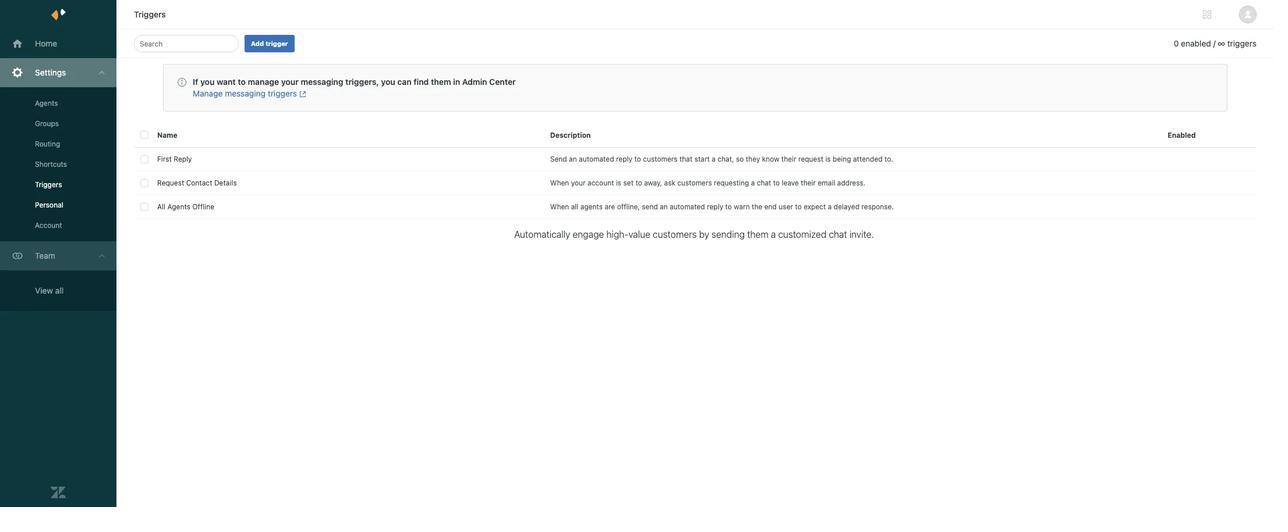 Task type: vqa. For each thing, say whether or not it's contained in the screenshot.
27 MINUTES AGO text box
no



Task type: describe. For each thing, give the bounding box(es) containing it.
chat,
[[718, 155, 734, 164]]

to right set
[[636, 179, 642, 188]]

1 vertical spatial customers
[[677, 179, 712, 188]]

manage messaging triggers link
[[193, 89, 306, 98]]

1 horizontal spatial triggers
[[134, 9, 166, 19]]

shortcuts
[[35, 160, 67, 169]]

the
[[752, 203, 763, 211]]

0 horizontal spatial chat
[[757, 179, 771, 188]]

are
[[605, 203, 615, 211]]

account
[[35, 221, 62, 230]]

admin
[[462, 77, 487, 87]]

ask
[[664, 179, 675, 188]]

enabled
[[1168, 131, 1196, 140]]

1 horizontal spatial agents
[[167, 203, 190, 211]]

invite.
[[850, 229, 874, 240]]

0 horizontal spatial messaging
[[225, 89, 266, 98]]

description
[[550, 131, 591, 140]]

user
[[779, 203, 793, 211]]

that
[[680, 155, 693, 164]]

1 vertical spatial triggers
[[268, 89, 297, 98]]

customized
[[778, 229, 827, 240]]

0 vertical spatial agents
[[35, 99, 58, 108]]

requesting
[[714, 179, 749, 188]]

name
[[157, 131, 177, 140]]

1 you from the left
[[200, 77, 215, 87]]

add
[[251, 40, 264, 47]]

when for when your account is set to away, ask customers requesting a chat to leave their email address.
[[550, 179, 569, 188]]

request contact details
[[157, 179, 237, 188]]

first reply
[[157, 155, 192, 164]]

1 horizontal spatial automated
[[670, 203, 705, 211]]

view
[[35, 286, 53, 296]]

they
[[746, 155, 760, 164]]

offline,
[[617, 203, 640, 211]]

if
[[193, 77, 198, 87]]

1 vertical spatial your
[[571, 179, 586, 188]]

a right expect
[[828, 203, 832, 211]]

when your account is set to away, ask customers requesting a chat to leave their email address.
[[550, 179, 866, 188]]

1 horizontal spatial messaging
[[301, 77, 343, 87]]

settings
[[35, 68, 66, 77]]

start
[[695, 155, 710, 164]]

first
[[157, 155, 172, 164]]

to up manage messaging triggers
[[238, 77, 246, 87]]

0 horizontal spatial reply
[[616, 155, 632, 164]]

1 horizontal spatial an
[[660, 203, 668, 211]]

expect
[[804, 203, 826, 211]]

0 horizontal spatial them
[[431, 77, 451, 87]]

automatically
[[514, 229, 570, 240]]

1 vertical spatial their
[[801, 179, 816, 188]]

value
[[629, 229, 650, 240]]

manage
[[193, 89, 223, 98]]

address.
[[837, 179, 866, 188]]

in
[[453, 77, 460, 87]]

zendesk products image
[[1203, 10, 1211, 19]]

request
[[798, 155, 823, 164]]

2 you from the left
[[381, 77, 395, 87]]

∞
[[1218, 38, 1225, 48]]

being
[[833, 155, 851, 164]]

1 horizontal spatial is
[[825, 155, 831, 164]]

to right user
[[795, 203, 802, 211]]

by
[[699, 229, 709, 240]]

send an automated reply to customers that start a chat, so they know their request is being attended to.
[[550, 155, 893, 164]]

end
[[764, 203, 777, 211]]

1 horizontal spatial chat
[[829, 229, 847, 240]]

details
[[214, 179, 237, 188]]

can
[[397, 77, 412, 87]]

sending
[[712, 229, 745, 240]]

delayed
[[834, 203, 860, 211]]

when all agents are offline, send an automated reply to warn the end user to expect a delayed response.
[[550, 203, 894, 211]]

personal
[[35, 201, 63, 210]]

response.
[[862, 203, 894, 211]]

request
[[157, 179, 184, 188]]

leave
[[782, 179, 799, 188]]

when for when all agents are offline, send an automated reply to warn the end user to expect a delayed response.
[[550, 203, 569, 211]]



Task type: locate. For each thing, give the bounding box(es) containing it.
trigger
[[266, 40, 288, 47]]

triggers up search text field
[[134, 9, 166, 19]]

customers
[[643, 155, 678, 164], [677, 179, 712, 188], [653, 229, 697, 240]]

groups
[[35, 119, 59, 128]]

all right view
[[55, 286, 64, 296]]

2 when from the top
[[550, 203, 569, 211]]

agents up groups
[[35, 99, 58, 108]]

account
[[588, 179, 614, 188]]

0 vertical spatial them
[[431, 77, 451, 87]]

send
[[642, 203, 658, 211]]

their
[[781, 155, 796, 164], [801, 179, 816, 188]]

all agents offline
[[157, 203, 214, 211]]

0 horizontal spatial you
[[200, 77, 215, 87]]

automatically engage high-value customers by sending them a customized chat invite.
[[514, 229, 874, 240]]

reply
[[174, 155, 192, 164]]

all
[[157, 203, 165, 211]]

0 horizontal spatial automated
[[579, 155, 614, 164]]

1 vertical spatial triggers
[[35, 181, 62, 189]]

1 vertical spatial them
[[747, 229, 769, 240]]

automated
[[579, 155, 614, 164], [670, 203, 705, 211]]

1 vertical spatial is
[[616, 179, 621, 188]]

to left leave
[[773, 179, 780, 188]]

to left that
[[634, 155, 641, 164]]

all for view
[[55, 286, 64, 296]]

away,
[[644, 179, 662, 188]]

0 vertical spatial customers
[[643, 155, 678, 164]]

messaging
[[301, 77, 343, 87], [225, 89, 266, 98]]

/
[[1213, 38, 1216, 48]]

Search text field
[[140, 37, 229, 51]]

0
[[1174, 38, 1179, 48]]

customers left "by"
[[653, 229, 697, 240]]

0 enabled / ∞ triggers
[[1174, 38, 1257, 48]]

you left can
[[381, 77, 395, 87]]

automated up account
[[579, 155, 614, 164]]

triggers right the ∞
[[1227, 38, 1257, 48]]

messaging left triggers,
[[301, 77, 343, 87]]

to
[[238, 77, 246, 87], [634, 155, 641, 164], [636, 179, 642, 188], [773, 179, 780, 188], [725, 203, 732, 211], [795, 203, 802, 211]]

them down the on the top right
[[747, 229, 769, 240]]

an
[[569, 155, 577, 164], [660, 203, 668, 211]]

triggers,
[[345, 77, 379, 87]]

1 horizontal spatial them
[[747, 229, 769, 240]]

0 vertical spatial an
[[569, 155, 577, 164]]

your right manage
[[281, 77, 299, 87]]

a right start
[[712, 155, 716, 164]]

1 horizontal spatial you
[[381, 77, 395, 87]]

1 vertical spatial all
[[55, 286, 64, 296]]

contact
[[186, 179, 212, 188]]

1 vertical spatial when
[[550, 203, 569, 211]]

chat up end
[[757, 179, 771, 188]]

1 horizontal spatial triggers
[[1227, 38, 1257, 48]]

0 horizontal spatial agents
[[35, 99, 58, 108]]

1 vertical spatial chat
[[829, 229, 847, 240]]

triggers
[[1227, 38, 1257, 48], [268, 89, 297, 98]]

triggers down manage
[[268, 89, 297, 98]]

set
[[623, 179, 634, 188]]

all left agents
[[571, 203, 579, 211]]

reply
[[616, 155, 632, 164], [707, 203, 723, 211]]

your
[[281, 77, 299, 87], [571, 179, 586, 188]]

team
[[35, 251, 55, 261]]

offline
[[192, 203, 214, 211]]

messaging down manage
[[225, 89, 266, 98]]

all for when
[[571, 203, 579, 211]]

1 horizontal spatial your
[[571, 179, 586, 188]]

0 vertical spatial is
[[825, 155, 831, 164]]

engage
[[573, 229, 604, 240]]

you up the manage
[[200, 77, 215, 87]]

0 horizontal spatial all
[[55, 286, 64, 296]]

0 vertical spatial your
[[281, 77, 299, 87]]

home
[[35, 38, 57, 48]]

manage messaging triggers
[[193, 89, 297, 98]]

1 vertical spatial an
[[660, 203, 668, 211]]

1 vertical spatial automated
[[670, 203, 705, 211]]

reply up set
[[616, 155, 632, 164]]

when left agents
[[550, 203, 569, 211]]

so
[[736, 155, 744, 164]]

your left account
[[571, 179, 586, 188]]

0 horizontal spatial triggers
[[35, 181, 62, 189]]

manage
[[248, 77, 279, 87]]

all
[[571, 203, 579, 211], [55, 286, 64, 296]]

them left in
[[431, 77, 451, 87]]

2 vertical spatial customers
[[653, 229, 697, 240]]

1 horizontal spatial all
[[571, 203, 579, 211]]

warn
[[734, 203, 750, 211]]

view all
[[35, 286, 64, 296]]

high-
[[606, 229, 629, 240]]

chat left invite.
[[829, 229, 847, 240]]

to left warn
[[725, 203, 732, 211]]

0 horizontal spatial their
[[781, 155, 796, 164]]

add trigger button
[[245, 35, 294, 52]]

1 vertical spatial reply
[[707, 203, 723, 211]]

a right requesting
[[751, 179, 755, 188]]

0 vertical spatial triggers
[[134, 9, 166, 19]]

find
[[414, 77, 429, 87]]

0 vertical spatial triggers
[[1227, 38, 1257, 48]]

enabled
[[1181, 38, 1211, 48]]

chat
[[757, 179, 771, 188], [829, 229, 847, 240]]

0 vertical spatial when
[[550, 179, 569, 188]]

know
[[762, 155, 779, 164]]

customers right "ask"
[[677, 179, 712, 188]]

0 horizontal spatial is
[[616, 179, 621, 188]]

to.
[[885, 155, 893, 164]]

want
[[217, 77, 236, 87]]

1 horizontal spatial their
[[801, 179, 816, 188]]

0 vertical spatial their
[[781, 155, 796, 164]]

center
[[489, 77, 516, 87]]

0 vertical spatial all
[[571, 203, 579, 211]]

agents
[[580, 203, 603, 211]]

0 horizontal spatial triggers
[[268, 89, 297, 98]]

their right leave
[[801, 179, 816, 188]]

1 horizontal spatial reply
[[707, 203, 723, 211]]

them
[[431, 77, 451, 87], [747, 229, 769, 240]]

0 vertical spatial chat
[[757, 179, 771, 188]]

email
[[818, 179, 835, 188]]

is left set
[[616, 179, 621, 188]]

you
[[200, 77, 215, 87], [381, 77, 395, 87]]

automated up automatically engage high-value customers by sending them a customized chat invite.
[[670, 203, 705, 211]]

agents right all
[[167, 203, 190, 211]]

if you want to manage your messaging triggers, you can find them in admin center
[[193, 77, 516, 87]]

0 vertical spatial automated
[[579, 155, 614, 164]]

is
[[825, 155, 831, 164], [616, 179, 621, 188]]

add trigger
[[251, 40, 288, 47]]

0 vertical spatial messaging
[[301, 77, 343, 87]]

reply down when your account is set to away, ask customers requesting a chat to leave their email address.
[[707, 203, 723, 211]]

agents
[[35, 99, 58, 108], [167, 203, 190, 211]]

when down send
[[550, 179, 569, 188]]

send
[[550, 155, 567, 164]]

attended
[[853, 155, 883, 164]]

a down end
[[771, 229, 776, 240]]

1 vertical spatial agents
[[167, 203, 190, 211]]

routing
[[35, 140, 60, 148]]

their right know
[[781, 155, 796, 164]]

1 vertical spatial messaging
[[225, 89, 266, 98]]

0 horizontal spatial your
[[281, 77, 299, 87]]

1 when from the top
[[550, 179, 569, 188]]

triggers up the personal
[[35, 181, 62, 189]]

customers up away,
[[643, 155, 678, 164]]

when
[[550, 179, 569, 188], [550, 203, 569, 211]]

a
[[712, 155, 716, 164], [751, 179, 755, 188], [828, 203, 832, 211], [771, 229, 776, 240]]

0 horizontal spatial an
[[569, 155, 577, 164]]

0 vertical spatial reply
[[616, 155, 632, 164]]

is left being
[[825, 155, 831, 164]]



